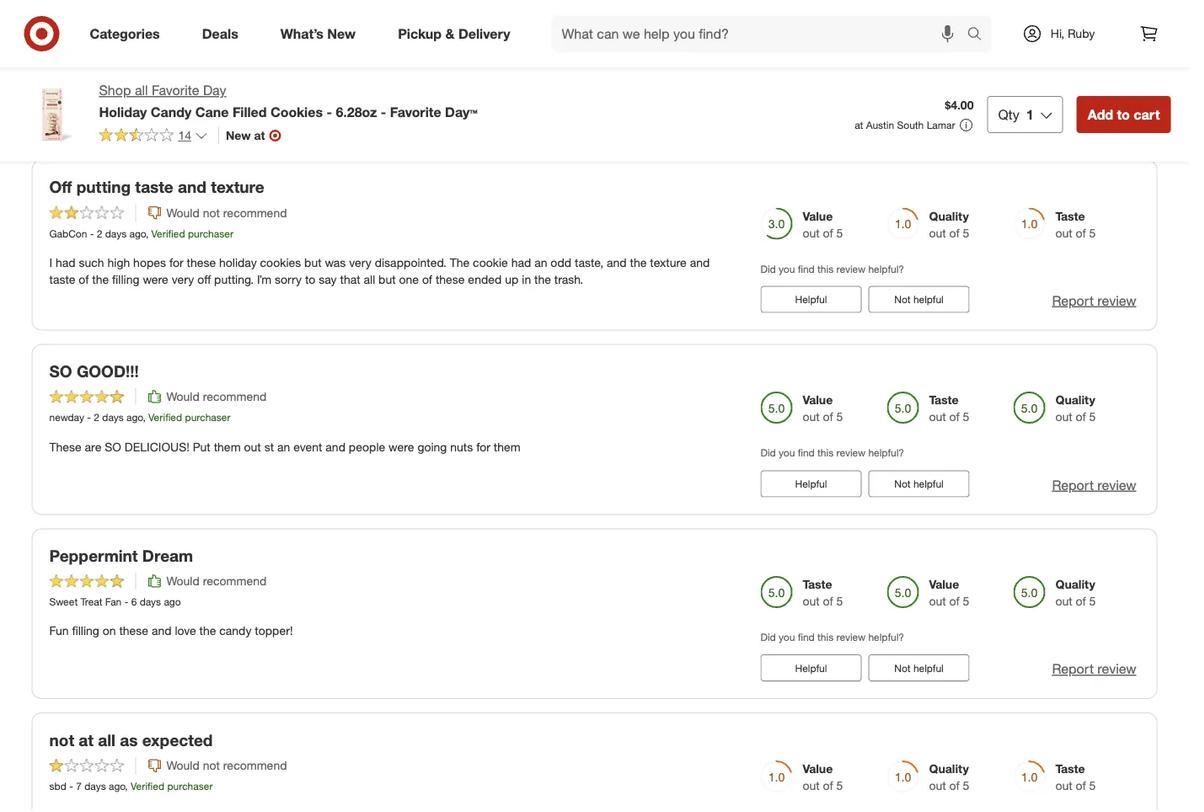 Task type: locate. For each thing, give the bounding box(es) containing it.
- left 7 at the bottom left
[[69, 781, 73, 793]]

2 vertical spatial report review
[[1052, 661, 1137, 678]]

1 horizontal spatial were
[[389, 439, 414, 454]]

2 helpful? from the top
[[869, 447, 904, 460]]

ago for at
[[109, 781, 125, 793]]

hi, ruby
[[1051, 26, 1095, 41]]

0 horizontal spatial so
[[49, 362, 72, 381]]

verified up delicious!
[[148, 412, 182, 424]]

2 did from the top
[[761, 447, 776, 460]]

, for at
[[125, 781, 128, 793]]

2 vertical spatial not helpful button
[[869, 655, 970, 682]]

would recommend up the 'put'
[[166, 390, 267, 404]]

2 did you find this review helpful? from the top
[[761, 447, 904, 460]]

deals link
[[188, 15, 259, 52]]

, for putting
[[146, 227, 149, 240]]

for right hopes
[[169, 255, 183, 270]]

out
[[803, 225, 820, 240], [929, 225, 946, 240], [1056, 225, 1073, 240], [803, 410, 820, 425], [929, 410, 946, 425], [1056, 410, 1073, 425], [244, 439, 261, 454], [803, 594, 820, 609], [929, 594, 946, 609], [1056, 594, 1073, 609], [803, 779, 820, 794], [929, 779, 946, 794], [1056, 779, 1073, 794]]

1
[[1027, 106, 1034, 123]]

0 horizontal spatial to
[[305, 272, 316, 287]]

2 vertical spatial all
[[98, 731, 116, 750]]

this for so good!!!
[[818, 447, 834, 460]]

favorite left day™
[[390, 104, 441, 120]]

0 vertical spatial not
[[895, 293, 911, 306]]

2 vertical spatial not
[[895, 662, 911, 675]]

taste out of 5
[[1056, 209, 1096, 240], [929, 393, 970, 425], [803, 577, 843, 609], [1056, 762, 1096, 794]]

verified purchases
[[1046, 55, 1158, 71]]

1 vertical spatial filling
[[72, 624, 99, 639]]

1 would from the top
[[166, 205, 200, 220]]

at left as on the left
[[79, 731, 94, 750]]

helpful? for peppermint dream
[[869, 631, 904, 644]]

1 not helpful button from the top
[[869, 286, 970, 313]]

1 would not recommend from the top
[[166, 205, 287, 220]]

helpful button
[[761, 286, 862, 313], [761, 471, 862, 498], [761, 655, 862, 682]]

new right the what's
[[327, 25, 356, 42]]

texture down new at
[[211, 178, 264, 197]]

1 did you find this review helpful? from the top
[[761, 262, 904, 275]]

helpful for off putting taste and texture
[[914, 293, 944, 306]]

2 report from the top
[[1052, 477, 1094, 493]]

3 helpful button from the top
[[761, 655, 862, 682]]

1 horizontal spatial filling
[[112, 272, 139, 287]]

0 horizontal spatial new
[[226, 128, 251, 143]]

peppermint dream
[[49, 547, 193, 566]]

1 helpful? from the top
[[869, 262, 904, 275]]

2 would from the top
[[166, 390, 200, 404]]

not at all as expected
[[49, 731, 213, 750]]

purchaser up holiday
[[188, 227, 233, 240]]

1 you from the top
[[779, 262, 795, 275]]

cookie
[[473, 255, 508, 270]]

i
[[49, 255, 52, 270]]

these down the
[[436, 272, 465, 287]]

3 report review button from the top
[[1052, 660, 1137, 679]]

0 vertical spatial filling
[[112, 272, 139, 287]]

1 find from the top
[[798, 262, 815, 275]]

,
[[146, 227, 149, 240], [143, 412, 146, 424], [125, 781, 128, 793]]

would down off putting taste and texture
[[166, 205, 200, 220]]

that
[[340, 272, 360, 287]]

ended
[[468, 272, 502, 287]]

days right 7 at the bottom left
[[84, 781, 106, 793]]

2 helpful from the top
[[914, 478, 944, 490]]

not helpful for peppermint dream
[[895, 662, 944, 675]]

1 vertical spatial find
[[798, 447, 815, 460]]

1 horizontal spatial so
[[105, 439, 121, 454]]

1 did from the top
[[761, 262, 776, 275]]

texture inside i had such high hopes for these holiday cookies but was very disappointed. the cookie had an odd taste, and the texture and taste of the filling were very off putting. i'm sorry to say that all but one of these ended up in the trash.
[[650, 255, 687, 270]]

would
[[166, 205, 200, 220], [166, 390, 200, 404], [166, 574, 200, 589], [166, 759, 200, 773]]

purchaser down expected
[[167, 781, 213, 793]]

at left "austin"
[[855, 119, 863, 131]]

0 vertical spatial for
[[169, 255, 183, 270]]

1 horizontal spatial all
[[135, 82, 148, 99]]

would up newday - 2 days ago , verified purchaser
[[166, 390, 200, 404]]

1 vertical spatial purchaser
[[185, 412, 231, 424]]

1 vertical spatial would recommend
[[166, 574, 267, 589]]

3 helpful from the top
[[914, 662, 944, 675]]

very up that
[[349, 255, 372, 270]]

sbd
[[49, 781, 66, 793]]

1 horizontal spatial had
[[511, 255, 531, 270]]

days
[[105, 227, 127, 240], [102, 412, 124, 424], [140, 596, 161, 609], [84, 781, 106, 793]]

not helpful button
[[869, 286, 970, 313], [869, 471, 970, 498], [869, 655, 970, 682]]

2 vertical spatial not helpful
[[895, 662, 944, 675]]

2 you from the top
[[779, 447, 795, 460]]

0 vertical spatial this
[[818, 262, 834, 275]]

, up delicious!
[[143, 412, 146, 424]]

you for off putting taste and texture
[[779, 262, 795, 275]]

0 vertical spatial purchaser
[[188, 227, 233, 240]]

report review button
[[1052, 291, 1137, 310], [1052, 476, 1137, 495], [1052, 660, 1137, 679]]

ago up delicious!
[[126, 412, 143, 424]]

would recommend up candy
[[166, 574, 267, 589]]

2 vertical spatial purchaser
[[167, 781, 213, 793]]

1 vertical spatial not
[[49, 731, 74, 750]]

1 not from the top
[[895, 293, 911, 306]]

0 vertical spatial find
[[798, 262, 815, 275]]

1 helpful from the top
[[914, 293, 944, 306]]

0 horizontal spatial favorite
[[152, 82, 199, 99]]

find for so good!!!
[[798, 447, 815, 460]]

2 had from the left
[[511, 255, 531, 270]]

3 report from the top
[[1052, 661, 1094, 678]]

, up hopes
[[146, 227, 149, 240]]

verified up hopes
[[151, 227, 185, 240]]

new at
[[226, 128, 265, 143]]

ago up fun filling on these and love the candy topper!
[[164, 596, 181, 609]]

0 horizontal spatial filling
[[72, 624, 99, 639]]

1 vertical spatial 2
[[94, 412, 99, 424]]

so good!!!
[[49, 362, 139, 381]]

but left was
[[304, 255, 322, 270]]

did you find this review helpful?
[[761, 262, 904, 275], [761, 447, 904, 460], [761, 631, 904, 644]]

texture right taste,
[[650, 255, 687, 270]]

6.28oz
[[336, 104, 377, 120]]

2 vertical spatial not
[[203, 759, 220, 773]]

not
[[895, 293, 911, 306], [895, 478, 911, 490], [895, 662, 911, 675]]

0 vertical spatial helpful
[[914, 293, 944, 306]]

1 report review from the top
[[1052, 292, 1137, 309]]

newday
[[49, 412, 84, 424]]

these right the on
[[119, 624, 148, 639]]

2 vertical spatial helpful
[[914, 662, 944, 675]]

did you find this review helpful? for off putting taste and texture
[[761, 262, 904, 275]]

add
[[1088, 106, 1114, 123]]

, down as on the left
[[125, 781, 128, 793]]

them right nuts
[[494, 439, 521, 454]]

are
[[85, 439, 101, 454]]

1 vertical spatial you
[[779, 447, 795, 460]]

had right i
[[56, 255, 76, 270]]

not up holiday
[[203, 205, 220, 220]]

so right are
[[105, 439, 121, 454]]

4 would from the top
[[166, 759, 200, 773]]

1 vertical spatial helpful?
[[869, 447, 904, 460]]

an right st
[[277, 439, 290, 454]]

2 vertical spatial helpful?
[[869, 631, 904, 644]]

2 vertical spatial find
[[798, 631, 815, 644]]

2 helpful button from the top
[[761, 471, 862, 498]]

would not recommend
[[166, 205, 287, 220], [166, 759, 287, 773]]

2 up such on the left top
[[97, 227, 102, 240]]

categories link
[[75, 15, 181, 52]]

all left as on the left
[[98, 731, 116, 750]]

0 vertical spatial to
[[1117, 106, 1130, 123]]

not down expected
[[203, 759, 220, 773]]

3 report review from the top
[[1052, 661, 1137, 678]]

1 horizontal spatial an
[[535, 255, 547, 270]]

1 them from the left
[[214, 439, 241, 454]]

0 vertical spatial ,
[[146, 227, 149, 240]]

recommend
[[223, 205, 287, 220], [203, 390, 267, 404], [203, 574, 267, 589], [223, 759, 287, 773]]

0 horizontal spatial were
[[143, 272, 168, 287]]

say
[[319, 272, 337, 287]]

not up sbd
[[49, 731, 74, 750]]

at
[[855, 119, 863, 131], [254, 128, 265, 143], [79, 731, 94, 750]]

3 you from the top
[[779, 631, 795, 644]]

verified down not at all as expected
[[131, 781, 164, 793]]

these
[[187, 255, 216, 270], [436, 272, 465, 287], [119, 624, 148, 639]]

purchaser for not at all as expected
[[167, 781, 213, 793]]

1 horizontal spatial very
[[349, 255, 372, 270]]

find for off putting taste and texture
[[798, 262, 815, 275]]

2 this from the top
[[818, 447, 834, 460]]

fan
[[105, 596, 122, 609]]

purchaser for so good!!!
[[185, 412, 231, 424]]

ruby
[[1068, 26, 1095, 41]]

you
[[779, 262, 795, 275], [779, 447, 795, 460], [779, 631, 795, 644]]

nuts
[[450, 439, 473, 454]]

0 vertical spatial were
[[143, 272, 168, 287]]

0 vertical spatial these
[[187, 255, 216, 270]]

2 report review button from the top
[[1052, 476, 1137, 495]]

all right shop at the top of page
[[135, 82, 148, 99]]

were left the going
[[389, 439, 414, 454]]

sweet
[[49, 596, 78, 609]]

0 vertical spatial helpful button
[[761, 286, 862, 313]]

to left say
[[305, 272, 316, 287]]

1 horizontal spatial them
[[494, 439, 521, 454]]

2 not helpful from the top
[[895, 478, 944, 490]]

3 not from the top
[[895, 662, 911, 675]]

helpful?
[[869, 262, 904, 275], [869, 447, 904, 460], [869, 631, 904, 644]]

would not recommend down expected
[[166, 759, 287, 773]]

3 helpful from the top
[[795, 662, 827, 675]]

so up newday on the left
[[49, 362, 72, 381]]

days up high
[[105, 227, 127, 240]]

1 vertical spatial an
[[277, 439, 290, 454]]

the right in
[[534, 272, 551, 287]]

2 vertical spatial report
[[1052, 661, 1094, 678]]

3 not helpful button from the top
[[869, 655, 970, 682]]

0 vertical spatial did you find this review helpful?
[[761, 262, 904, 275]]

them
[[214, 439, 241, 454], [494, 439, 521, 454]]

image of holiday candy cane filled cookies - 6.28oz - favorite day™ image
[[18, 81, 86, 148]]

days right 6
[[140, 596, 161, 609]]

this for peppermint dream
[[818, 631, 834, 644]]

0 vertical spatial but
[[304, 255, 322, 270]]

not for all
[[203, 759, 220, 773]]

hopes
[[133, 255, 166, 270]]

1 vertical spatial very
[[172, 272, 194, 287]]

new down filled
[[226, 128, 251, 143]]

0 vertical spatial you
[[779, 262, 795, 275]]

expected
[[142, 731, 213, 750]]

at down filled
[[254, 128, 265, 143]]

3 not helpful from the top
[[895, 662, 944, 675]]

2
[[97, 227, 102, 240], [94, 412, 99, 424]]

0 vertical spatial report
[[1052, 292, 1094, 309]]

odd
[[551, 255, 572, 270]]

1 vertical spatial report review button
[[1052, 476, 1137, 495]]

2 not helpful button from the top
[[869, 471, 970, 498]]

verified
[[1046, 55, 1091, 71], [151, 227, 185, 240], [148, 412, 182, 424], [131, 781, 164, 793]]

but left one
[[379, 272, 396, 287]]

1 vertical spatial did you find this review helpful?
[[761, 447, 904, 460]]

1 vertical spatial did
[[761, 447, 776, 460]]

as
[[120, 731, 138, 750]]

0 vertical spatial not
[[203, 205, 220, 220]]

to
[[1117, 106, 1130, 123], [305, 272, 316, 287]]

days right newday on the left
[[102, 412, 124, 424]]

not for off putting taste and texture
[[895, 293, 911, 306]]

would not recommend for texture
[[166, 205, 287, 220]]

qty 1
[[998, 106, 1034, 123]]

1 vertical spatial these
[[436, 272, 465, 287]]

2 find from the top
[[798, 447, 815, 460]]

lamar
[[927, 119, 955, 131]]

0 horizontal spatial texture
[[211, 178, 264, 197]]

would down expected
[[166, 759, 200, 773]]

verified for so good!!!
[[148, 412, 182, 424]]

purchaser up the 'put'
[[185, 412, 231, 424]]

would recommend
[[166, 390, 267, 404], [166, 574, 267, 589]]

0 horizontal spatial but
[[304, 255, 322, 270]]

were inside i had such high hopes for these holiday cookies but was very disappointed. the cookie had an odd taste, and the texture and taste of the filling were very off putting. i'm sorry to say that all but one of these ended up in the trash.
[[143, 272, 168, 287]]

report review for so good!!!
[[1052, 477, 1137, 493]]

2 would not recommend from the top
[[166, 759, 287, 773]]

filling left the on
[[72, 624, 99, 639]]

helpful for off putting taste and texture
[[795, 293, 827, 306]]

an left odd
[[535, 255, 547, 270]]

1 horizontal spatial new
[[327, 25, 356, 42]]

1 vertical spatial helpful button
[[761, 471, 862, 498]]

1 vertical spatial not helpful button
[[869, 471, 970, 498]]

new
[[327, 25, 356, 42], [226, 128, 251, 143]]

1 vertical spatial report review
[[1052, 477, 1137, 493]]

0 vertical spatial helpful?
[[869, 262, 904, 275]]

3 helpful? from the top
[[869, 631, 904, 644]]

2 report review from the top
[[1052, 477, 1137, 493]]

this
[[818, 262, 834, 275], [818, 447, 834, 460], [818, 631, 834, 644]]

purchaser for off putting taste and texture
[[188, 227, 233, 240]]

the down such on the left top
[[92, 272, 109, 287]]

0 vertical spatial all
[[135, 82, 148, 99]]

1 vertical spatial helpful
[[795, 478, 827, 490]]

0 vertical spatial would recommend
[[166, 390, 267, 404]]

report review
[[1052, 292, 1137, 309], [1052, 477, 1137, 493], [1052, 661, 1137, 678]]

2 horizontal spatial all
[[364, 272, 375, 287]]

1 not helpful from the top
[[895, 293, 944, 306]]

1 horizontal spatial for
[[476, 439, 490, 454]]

had up in
[[511, 255, 531, 270]]

1 report review button from the top
[[1052, 291, 1137, 310]]

3 would from the top
[[166, 574, 200, 589]]

value
[[803, 209, 833, 223], [803, 393, 833, 408], [929, 577, 959, 592], [803, 762, 833, 777]]

were down hopes
[[143, 272, 168, 287]]

1 report from the top
[[1052, 292, 1094, 309]]

2 vertical spatial you
[[779, 631, 795, 644]]

0 vertical spatial new
[[327, 25, 356, 42]]

3 find from the top
[[798, 631, 815, 644]]

1 vertical spatial for
[[476, 439, 490, 454]]

ago for putting
[[129, 227, 146, 240]]

would for so good!!!
[[166, 390, 200, 404]]

not helpful
[[895, 293, 944, 306], [895, 478, 944, 490], [895, 662, 944, 675]]

i had such high hopes for these holiday cookies but was very disappointed. the cookie had an odd taste, and the texture and taste of the filling were very off putting. i'm sorry to say that all but one of these ended up in the trash.
[[49, 255, 710, 287]]

1 had from the left
[[56, 255, 76, 270]]

but
[[304, 255, 322, 270], [379, 272, 396, 287]]

1 horizontal spatial at
[[254, 128, 265, 143]]

- left 6
[[124, 596, 128, 609]]

2 vertical spatial helpful button
[[761, 655, 862, 682]]

0 vertical spatial 2
[[97, 227, 102, 240]]

2 not from the top
[[895, 478, 911, 490]]

for right nuts
[[476, 439, 490, 454]]

favorite up candy
[[152, 82, 199, 99]]

1 helpful from the top
[[795, 293, 827, 306]]

14
[[178, 128, 191, 143]]

3 did from the top
[[761, 631, 776, 644]]

you for so good!!!
[[779, 447, 795, 460]]

2 vertical spatial did
[[761, 631, 776, 644]]

to right add
[[1117, 106, 1130, 123]]

2 helpful from the top
[[795, 478, 827, 490]]

of
[[823, 225, 833, 240], [950, 225, 960, 240], [1076, 225, 1086, 240], [79, 272, 89, 287], [422, 272, 432, 287], [823, 410, 833, 425], [950, 410, 960, 425], [1076, 410, 1086, 425], [823, 594, 833, 609], [950, 594, 960, 609], [1076, 594, 1086, 609], [823, 779, 833, 794], [950, 779, 960, 794], [1076, 779, 1086, 794]]

all right that
[[364, 272, 375, 287]]

0 vertical spatial texture
[[211, 178, 264, 197]]

0 vertical spatial would not recommend
[[166, 205, 287, 220]]

ago up hopes
[[129, 227, 146, 240]]

would down dream
[[166, 574, 200, 589]]

good!!!
[[77, 362, 139, 381]]

ago for good!!!
[[126, 412, 143, 424]]

for
[[169, 255, 183, 270], [476, 439, 490, 454]]

3 this from the top
[[818, 631, 834, 644]]

verified down "hi, ruby"
[[1046, 55, 1091, 71]]

1 helpful button from the top
[[761, 286, 862, 313]]

2 up are
[[94, 412, 99, 424]]

1 vertical spatial not
[[895, 478, 911, 490]]

0 horizontal spatial at
[[79, 731, 94, 750]]

1 vertical spatial helpful
[[914, 478, 944, 490]]

3 did you find this review helpful? from the top
[[761, 631, 904, 644]]

0 vertical spatial an
[[535, 255, 547, 270]]

in
[[522, 272, 531, 287]]

0 horizontal spatial had
[[56, 255, 76, 270]]

these are so delicious! put them out st an event and people were going nuts for them
[[49, 439, 521, 454]]

quality
[[929, 209, 969, 223], [1056, 393, 1096, 408], [1056, 577, 1096, 592], [929, 762, 969, 777]]

search button
[[960, 15, 1000, 56]]

high
[[107, 255, 130, 270]]

did for so good!!!
[[761, 447, 776, 460]]

add to cart button
[[1077, 96, 1171, 133]]

the right taste,
[[630, 255, 647, 270]]

favorite
[[152, 82, 199, 99], [390, 104, 441, 120]]

2 would recommend from the top
[[166, 574, 267, 589]]

fun
[[49, 624, 69, 639]]

filling down high
[[112, 272, 139, 287]]

all inside shop all favorite day holiday candy cane filled cookies - 6.28oz - favorite day™
[[135, 82, 148, 99]]

all inside i had such high hopes for these holiday cookies but was very disappointed. the cookie had an odd taste, and the texture and taste of the filling were very off putting. i'm sorry to say that all but one of these ended up in the trash.
[[364, 272, 375, 287]]

to inside button
[[1117, 106, 1130, 123]]

1 would recommend from the top
[[166, 390, 267, 404]]

would not recommend up holiday
[[166, 205, 287, 220]]

them right the 'put'
[[214, 439, 241, 454]]

1 this from the top
[[818, 262, 834, 275]]

1 horizontal spatial to
[[1117, 106, 1130, 123]]

purchaser
[[188, 227, 233, 240], [185, 412, 231, 424], [167, 781, 213, 793]]

delicious!
[[125, 439, 190, 454]]

2 vertical spatial this
[[818, 631, 834, 644]]

these up off
[[187, 255, 216, 270]]

filling inside i had such high hopes for these holiday cookies but was very disappointed. the cookie had an odd taste, and the texture and taste of the filling were very off putting. i'm sorry to say that all but one of these ended up in the trash.
[[112, 272, 139, 287]]

these
[[49, 439, 82, 454]]

find for peppermint dream
[[798, 631, 815, 644]]

ago right 7 at the bottom left
[[109, 781, 125, 793]]

report review for peppermint dream
[[1052, 661, 1137, 678]]

5
[[837, 225, 843, 240], [963, 225, 970, 240], [1090, 225, 1096, 240], [837, 410, 843, 425], [963, 410, 970, 425], [1090, 410, 1096, 425], [837, 594, 843, 609], [963, 594, 970, 609], [1090, 594, 1096, 609], [837, 779, 843, 794], [963, 779, 970, 794], [1090, 779, 1096, 794]]

1 vertical spatial to
[[305, 272, 316, 287]]

very left off
[[172, 272, 194, 287]]

0 vertical spatial not helpful
[[895, 293, 944, 306]]

1 vertical spatial this
[[818, 447, 834, 460]]

report review button for off putting taste and texture
[[1052, 291, 1137, 310]]

0 vertical spatial report review button
[[1052, 291, 1137, 310]]

2 vertical spatial helpful
[[795, 662, 827, 675]]



Task type: vqa. For each thing, say whether or not it's contained in the screenshot.
Target associated with the
no



Task type: describe. For each thing, give the bounding box(es) containing it.
helpful for peppermint dream
[[914, 662, 944, 675]]

deals
[[202, 25, 238, 42]]

helpful button for so good!!!
[[761, 471, 862, 498]]

1 vertical spatial new
[[226, 128, 251, 143]]

the
[[450, 255, 470, 270]]

would for off putting taste and texture
[[166, 205, 200, 220]]

did for off putting taste and texture
[[761, 262, 776, 275]]

pickup & delivery
[[398, 25, 510, 42]]

south
[[897, 119, 924, 131]]

day
[[203, 82, 226, 99]]

1 horizontal spatial but
[[379, 272, 396, 287]]

pickup
[[398, 25, 442, 42]]

taste inside i had such high hopes for these holiday cookies but was very disappointed. the cookie had an odd taste, and the texture and taste of the filling were very off putting. i'm sorry to say that all but one of these ended up in the trash.
[[49, 272, 75, 287]]

helpful? for so good!!!
[[869, 447, 904, 460]]

2 for good!!!
[[94, 412, 99, 424]]

topper!
[[255, 624, 293, 639]]

1 horizontal spatial these
[[187, 255, 216, 270]]

6
[[131, 596, 137, 609]]

did you find this review helpful? for peppermint dream
[[761, 631, 904, 644]]

the right love
[[199, 624, 216, 639]]

would for peppermint dream
[[166, 574, 200, 589]]

purchases
[[1095, 55, 1158, 71]]

at austin south lamar
[[855, 119, 955, 131]]

cart
[[1134, 106, 1160, 123]]

candy
[[151, 104, 192, 120]]

holiday
[[99, 104, 147, 120]]

put
[[193, 439, 211, 454]]

was
[[325, 255, 346, 270]]

for inside i had such high hopes for these holiday cookies but was very disappointed. the cookie had an odd taste, and the texture and taste of the filling were very off putting. i'm sorry to say that all but one of these ended up in the trash.
[[169, 255, 183, 270]]

what's new link
[[266, 15, 377, 52]]

14 link
[[99, 127, 208, 147]]

helpful button for off putting taste and texture
[[761, 286, 862, 313]]

0 vertical spatial very
[[349, 255, 372, 270]]

not helpful button for so good!!!
[[869, 471, 970, 498]]

$4.00
[[945, 98, 974, 113]]

trash.
[[554, 272, 583, 287]]

holiday
[[219, 255, 257, 270]]

filled
[[233, 104, 267, 120]]

on
[[103, 624, 116, 639]]

days for good!!!
[[102, 412, 124, 424]]

2 them from the left
[[494, 439, 521, 454]]

- right '6.28oz'
[[381, 104, 386, 120]]

cane
[[195, 104, 229, 120]]

cookies
[[270, 104, 323, 120]]

2 horizontal spatial these
[[436, 272, 465, 287]]

this for off putting taste and texture
[[818, 262, 834, 275]]

putting.
[[214, 272, 254, 287]]

not for peppermint dream
[[895, 662, 911, 675]]

an inside i had such high hopes for these holiday cookies but was very disappointed. the cookie had an odd taste, and the texture and taste of the filling were very off putting. i'm sorry to say that all but one of these ended up in the trash.
[[535, 255, 547, 270]]

days for putting
[[105, 227, 127, 240]]

pickup & delivery link
[[384, 15, 531, 52]]

report for peppermint dream
[[1052, 661, 1094, 678]]

0 horizontal spatial an
[[277, 439, 290, 454]]

did you find this review helpful? for so good!!!
[[761, 447, 904, 460]]

cookies
[[260, 255, 301, 270]]

helpful for peppermint dream
[[795, 662, 827, 675]]

at for new at
[[254, 128, 265, 143]]

did for peppermint dream
[[761, 631, 776, 644]]

- right gabcon
[[90, 227, 94, 240]]

not for taste
[[203, 205, 220, 220]]

fun filling on these and love the candy topper!
[[49, 624, 293, 639]]

people
[[349, 439, 385, 454]]

would for not at all as expected
[[166, 759, 200, 773]]

shop
[[99, 82, 131, 99]]

0 vertical spatial favorite
[[152, 82, 199, 99]]

would not recommend for expected
[[166, 759, 287, 773]]

sweet treat fan - 6 days ago
[[49, 596, 181, 609]]

not helpful for off putting taste and texture
[[895, 293, 944, 306]]

days for at
[[84, 781, 106, 793]]

event
[[293, 439, 322, 454]]

would recommend for peppermint dream
[[166, 574, 267, 589]]

, for good!!!
[[143, 412, 146, 424]]

day™
[[445, 104, 478, 120]]

report for off putting taste and texture
[[1052, 292, 1094, 309]]

categories
[[90, 25, 160, 42]]

0 horizontal spatial all
[[98, 731, 116, 750]]

treat
[[81, 596, 102, 609]]

not helpful for so good!!!
[[895, 478, 944, 490]]

disappointed.
[[375, 255, 447, 270]]

report review button for peppermint dream
[[1052, 660, 1137, 679]]

0 vertical spatial so
[[49, 362, 72, 381]]

1 vertical spatial so
[[105, 439, 121, 454]]

would recommend for so good!!!
[[166, 390, 267, 404]]

up
[[505, 272, 519, 287]]

helpful for so good!!!
[[914, 478, 944, 490]]

- left '6.28oz'
[[327, 104, 332, 120]]

gabcon
[[49, 227, 87, 240]]

putting
[[76, 178, 131, 197]]

what's
[[280, 25, 324, 42]]

add to cart
[[1088, 106, 1160, 123]]

peppermint
[[49, 547, 138, 566]]

1 horizontal spatial favorite
[[390, 104, 441, 120]]

one
[[399, 272, 419, 287]]

report review for off putting taste and texture
[[1052, 292, 1137, 309]]

austin
[[866, 119, 894, 131]]

you for peppermint dream
[[779, 631, 795, 644]]

such
[[79, 255, 104, 270]]

going
[[418, 439, 447, 454]]

qty
[[998, 106, 1020, 123]]

verified for off putting taste and texture
[[151, 227, 185, 240]]

to inside i had such high hopes for these holiday cookies but was very disappointed. the cookie had an odd taste, and the texture and taste of the filling were very off putting. i'm sorry to say that all but one of these ended up in the trash.
[[305, 272, 316, 287]]

&
[[445, 25, 455, 42]]

helpful button for peppermint dream
[[761, 655, 862, 682]]

0 horizontal spatial very
[[172, 272, 194, 287]]

report review button for so good!!!
[[1052, 476, 1137, 495]]

report for so good!!!
[[1052, 477, 1094, 493]]

newday - 2 days ago , verified purchaser
[[49, 412, 231, 424]]

search
[[960, 27, 1000, 43]]

sbd - 7 days ago , verified purchaser
[[49, 781, 213, 793]]

2 horizontal spatial at
[[855, 119, 863, 131]]

not helpful button for peppermint dream
[[869, 655, 970, 682]]

st
[[264, 439, 274, 454]]

helpful for so good!!!
[[795, 478, 827, 490]]

verified for not at all as expected
[[131, 781, 164, 793]]

- right newday on the left
[[87, 412, 91, 424]]

2 vertical spatial these
[[119, 624, 148, 639]]

what's new
[[280, 25, 356, 42]]

at for not at all as expected
[[79, 731, 94, 750]]

What can we help you find? suggestions appear below search field
[[552, 15, 971, 52]]

not helpful button for off putting taste and texture
[[869, 286, 970, 313]]

gabcon - 2 days ago , verified purchaser
[[49, 227, 233, 240]]

dream
[[142, 547, 193, 566]]

Verified purchases checkbox
[[1023, 55, 1039, 71]]

2 for putting
[[97, 227, 102, 240]]

love
[[175, 624, 196, 639]]

shop all favorite day holiday candy cane filled cookies - 6.28oz - favorite day™
[[99, 82, 478, 120]]

delivery
[[458, 25, 510, 42]]

hi,
[[1051, 26, 1065, 41]]

off putting taste and texture
[[49, 178, 264, 197]]

7
[[76, 781, 82, 793]]

not for so good!!!
[[895, 478, 911, 490]]

off
[[197, 272, 211, 287]]

sorry
[[275, 272, 302, 287]]

off
[[49, 178, 72, 197]]

helpful? for off putting taste and texture
[[869, 262, 904, 275]]

taste,
[[575, 255, 604, 270]]



